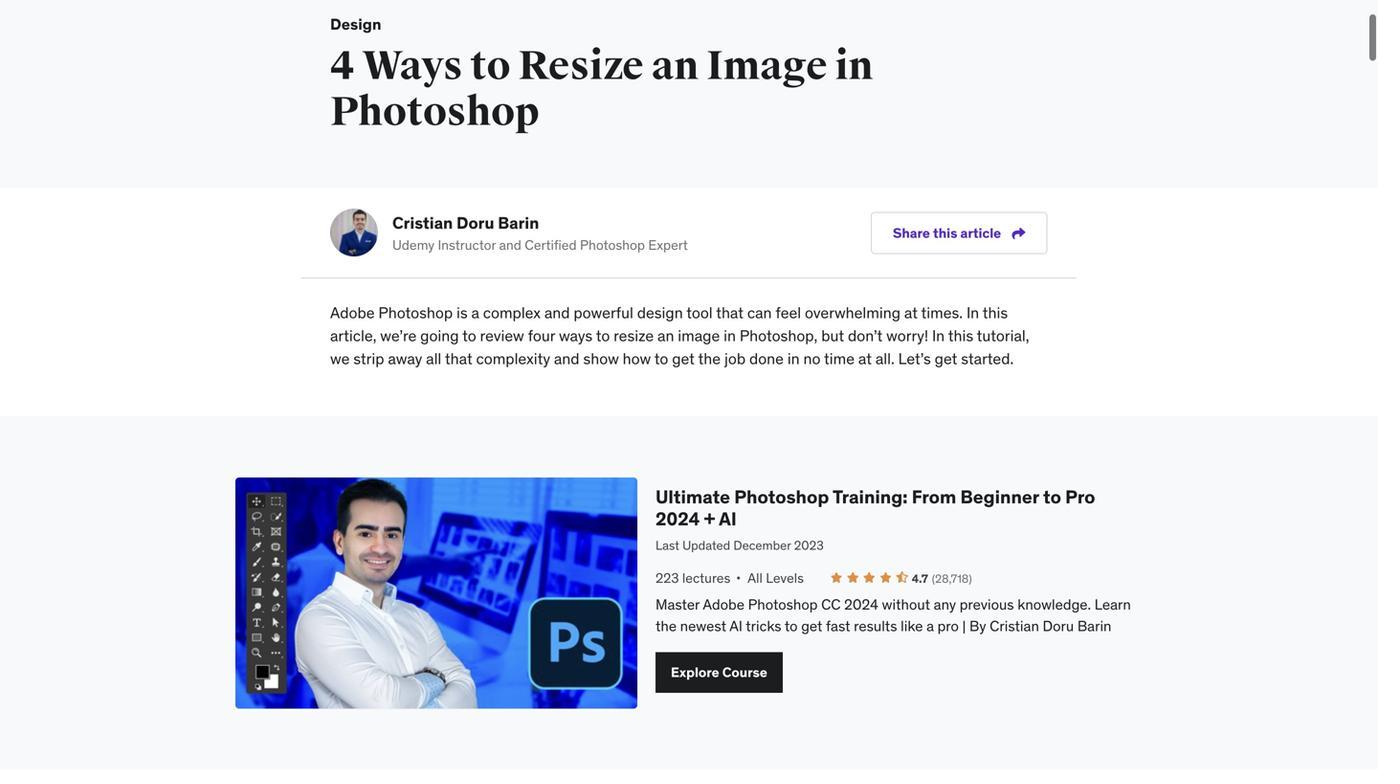Task type: vqa. For each thing, say whether or not it's contained in the screenshot.
"AI" within the Empower Your Team with Generative AI Skills: A Use Case from the Udemy Learning Team
no



Task type: locate. For each thing, give the bounding box(es) containing it.
1 horizontal spatial the
[[698, 349, 721, 369]]

1 vertical spatial ai
[[730, 617, 743, 635]]

1 horizontal spatial in
[[967, 303, 980, 323]]

a left 'pro'
[[927, 617, 934, 635]]

adobe up article, on the left top of the page
[[330, 303, 375, 323]]

to left pro
[[1044, 486, 1062, 509]]

we
[[330, 349, 350, 369]]

2024 up "last" in the left of the page
[[656, 507, 700, 530]]

from
[[912, 486, 957, 509]]

1 horizontal spatial 2024
[[845, 595, 879, 614]]

2 vertical spatial this
[[949, 326, 974, 346]]

without
[[882, 595, 931, 614]]

1 vertical spatial in
[[933, 326, 945, 346]]

in right image
[[836, 41, 874, 91]]

all.
[[876, 349, 895, 369]]

an
[[652, 41, 699, 91], [658, 326, 674, 346]]

december
[[734, 537, 791, 553]]

223
[[656, 569, 679, 587]]

1 horizontal spatial adobe
[[703, 595, 745, 614]]

the down master
[[656, 617, 677, 635]]

ai right +
[[719, 507, 737, 530]]

0 vertical spatial adobe
[[330, 303, 375, 323]]

0 vertical spatial barin
[[498, 213, 539, 233]]

design
[[330, 14, 382, 34]]

barin
[[498, 213, 539, 233], [1078, 617, 1112, 635]]

can
[[748, 303, 772, 323]]

adobe up newest
[[703, 595, 745, 614]]

get right let's
[[935, 349, 958, 369]]

a inside adobe photoshop is a complex and powerful design tool that can feel overwhelming at times. in this article, we're going to review four ways to resize an image in photoshop, but don't worry! in this tutorial, we strip away all that complexity and show how to get the job done in no time at all. let's get started.
[[472, 303, 480, 323]]

this down "times."
[[949, 326, 974, 346]]

to inside master adobe photoshop cc 2024 without any previous knowledge. learn the newest ai tricks to get fast results like a pro |
[[785, 617, 798, 635]]

an down design
[[658, 326, 674, 346]]

all
[[748, 569, 763, 587]]

photoshop,
[[740, 326, 818, 346]]

to
[[471, 41, 511, 91], [463, 326, 477, 346], [596, 326, 610, 346], [655, 349, 669, 369], [1044, 486, 1062, 509], [785, 617, 798, 635]]

cristian up udemy
[[393, 213, 453, 233]]

1 vertical spatial that
[[445, 349, 473, 369]]

get inside master adobe photoshop cc 2024 without any previous knowledge. learn the newest ai tricks to get fast results like a pro |
[[802, 617, 823, 635]]

ai
[[719, 507, 737, 530], [730, 617, 743, 635]]

0 horizontal spatial adobe
[[330, 303, 375, 323]]

get
[[672, 349, 695, 369], [935, 349, 958, 369], [802, 617, 823, 635]]

0 vertical spatial at
[[905, 303, 918, 323]]

learn
[[1095, 595, 1132, 614]]

2 vertical spatial and
[[554, 349, 580, 369]]

to inside design 4 ways to resize an image in photoshop
[[471, 41, 511, 91]]

doru up 'instructor'
[[457, 213, 495, 233]]

that left can at the right of the page
[[716, 303, 744, 323]]

1 horizontal spatial a
[[927, 617, 934, 635]]

2024 inside ultimate photoshop training: from beginner to pro 2024 + ai last updated december 2023
[[656, 507, 700, 530]]

at left "all."
[[859, 349, 872, 369]]

this
[[934, 225, 958, 242], [983, 303, 1008, 323], [949, 326, 974, 346]]

in up 'job'
[[724, 326, 736, 346]]

photoshop inside adobe photoshop is a complex and powerful design tool that can feel overwhelming at times. in this article, we're going to review four ways to resize an image in photoshop, but don't worry! in this tutorial, we strip away all that complexity and show how to get the job done in no time at all. let's get started.
[[379, 303, 453, 323]]

1 vertical spatial an
[[658, 326, 674, 346]]

in left no
[[788, 349, 800, 369]]

barin up certified on the top left of page
[[498, 213, 539, 233]]

to inside ultimate photoshop training: from beginner to pro 2024 + ai last updated december 2023
[[1044, 486, 1062, 509]]

explore course link
[[656, 652, 783, 693]]

barin down learn
[[1078, 617, 1112, 635]]

1 horizontal spatial get
[[802, 617, 823, 635]]

that
[[716, 303, 744, 323], [445, 349, 473, 369]]

in right "times."
[[967, 303, 980, 323]]

1 horizontal spatial that
[[716, 303, 744, 323]]

adobe photoshop is a complex and powerful design tool that can feel overwhelming at times. in this article, we're going to review four ways to resize an image in photoshop, but don't worry! in this tutorial, we strip away all that complexity and show how to get the job done in no time at all. let's get started.
[[330, 303, 1030, 369]]

to down powerful
[[596, 326, 610, 346]]

0 vertical spatial a
[[472, 303, 480, 323]]

cristian
[[393, 213, 453, 233], [990, 617, 1040, 635]]

0 vertical spatial an
[[652, 41, 699, 91]]

and left certified on the top left of page
[[499, 236, 522, 254]]

going
[[420, 326, 459, 346]]

1 vertical spatial cristian
[[990, 617, 1040, 635]]

1 vertical spatial 2024
[[845, 595, 879, 614]]

article
[[961, 225, 1002, 242]]

resize
[[519, 41, 644, 91]]

1 vertical spatial barin
[[1078, 617, 1112, 635]]

|
[[963, 617, 966, 635]]

(28,718)
[[932, 571, 972, 586]]

2024 up results on the right bottom of page
[[845, 595, 879, 614]]

an inside adobe photoshop is a complex and powerful design tool that can feel overwhelming at times. in this article, we're going to review four ways to resize an image in photoshop, but don't worry! in this tutorial, we strip away all that complexity and show how to get the job done in no time at all. let's get started.
[[658, 326, 674, 346]]

1 vertical spatial at
[[859, 349, 872, 369]]

4.7
[[912, 571, 929, 586]]

powerful
[[574, 303, 634, 323]]

0 horizontal spatial get
[[672, 349, 695, 369]]

image
[[707, 41, 828, 91]]

0 vertical spatial cristian
[[393, 213, 453, 233]]

and up four
[[545, 303, 570, 323]]

0 vertical spatial the
[[698, 349, 721, 369]]

get left fast
[[802, 617, 823, 635]]

doru down knowledge.
[[1043, 617, 1074, 635]]

master
[[656, 595, 700, 614]]

training:
[[833, 486, 908, 509]]

pro
[[938, 617, 959, 635]]

0 vertical spatial that
[[716, 303, 744, 323]]

and
[[499, 236, 522, 254], [545, 303, 570, 323], [554, 349, 580, 369]]

0 vertical spatial and
[[499, 236, 522, 254]]

in
[[836, 41, 874, 91], [724, 326, 736, 346], [788, 349, 800, 369]]

0 horizontal spatial the
[[656, 617, 677, 635]]

0 horizontal spatial cristian
[[393, 213, 453, 233]]

that right all at the left top of page
[[445, 349, 473, 369]]

0 horizontal spatial at
[[859, 349, 872, 369]]

to right ways
[[471, 41, 511, 91]]

course
[[723, 664, 768, 681]]

and down ways
[[554, 349, 580, 369]]

job
[[725, 349, 746, 369]]

1 vertical spatial doru
[[1043, 617, 1074, 635]]

at up worry!
[[905, 303, 918, 323]]

0 vertical spatial doru
[[457, 213, 495, 233]]

0 vertical spatial 2024
[[656, 507, 700, 530]]

time
[[824, 349, 855, 369]]

adobe inside adobe photoshop is a complex and powerful design tool that can feel overwhelming at times. in this article, we're going to review four ways to resize an image in photoshop, but don't worry! in this tutorial, we strip away all that complexity and show how to get the job done in no time at all. let's get started.
[[330, 303, 375, 323]]

1 vertical spatial a
[[927, 617, 934, 635]]

share
[[893, 225, 931, 242]]

0 vertical spatial ai
[[719, 507, 737, 530]]

no
[[804, 349, 821, 369]]

cc
[[822, 595, 841, 614]]

in
[[967, 303, 980, 323], [933, 326, 945, 346]]

1 vertical spatial in
[[724, 326, 736, 346]]

to right the tricks
[[785, 617, 798, 635]]

cristian doru barin udemy instructor and certified photoshop expert
[[393, 213, 688, 254]]

2024
[[656, 507, 700, 530], [845, 595, 879, 614]]

223 lectures
[[656, 569, 731, 587]]

beginner
[[961, 486, 1040, 509]]

ultimate photoshop training: from beginner to pro 2024 + ai last updated december 2023
[[656, 486, 1096, 553]]

1 vertical spatial adobe
[[703, 595, 745, 614]]

away
[[388, 349, 423, 369]]

2 horizontal spatial in
[[836, 41, 874, 91]]

1 vertical spatial and
[[545, 303, 570, 323]]

0 horizontal spatial barin
[[498, 213, 539, 233]]

tricks
[[746, 617, 782, 635]]

knowledge.
[[1018, 595, 1092, 614]]

0 horizontal spatial a
[[472, 303, 480, 323]]

0 vertical spatial in
[[836, 41, 874, 91]]

2 vertical spatial in
[[788, 349, 800, 369]]

to right how
[[655, 349, 669, 369]]

1 vertical spatial the
[[656, 617, 677, 635]]

and for barin
[[499, 236, 522, 254]]

show
[[583, 349, 619, 369]]

1 horizontal spatial cristian
[[990, 617, 1040, 635]]

image
[[678, 326, 720, 346]]

get down the image
[[672, 349, 695, 369]]

in down "times."
[[933, 326, 945, 346]]

1 horizontal spatial in
[[788, 349, 800, 369]]

an inside design 4 ways to resize an image in photoshop
[[652, 41, 699, 91]]

the down the image
[[698, 349, 721, 369]]

previous
[[960, 595, 1015, 614]]

ai inside ultimate photoshop training: from beginner to pro 2024 + ai last updated december 2023
[[719, 507, 737, 530]]

cristian down previous
[[990, 617, 1040, 635]]

started.
[[961, 349, 1014, 369]]

a right is
[[472, 303, 480, 323]]

ai left the tricks
[[730, 617, 743, 635]]

1 horizontal spatial doru
[[1043, 617, 1074, 635]]

doru inside cristian doru barin udemy instructor and certified photoshop expert
[[457, 213, 495, 233]]

0 horizontal spatial in
[[724, 326, 736, 346]]

0 horizontal spatial doru
[[457, 213, 495, 233]]

this up tutorial,
[[983, 303, 1008, 323]]

an left image
[[652, 41, 699, 91]]

a
[[472, 303, 480, 323], [927, 617, 934, 635]]

4.7 (28,718)
[[912, 571, 972, 586]]

explore
[[671, 664, 720, 681]]

we're
[[380, 326, 417, 346]]

tutorial,
[[977, 326, 1030, 346]]

0 horizontal spatial 2024
[[656, 507, 700, 530]]

last
[[656, 537, 680, 553]]

and inside cristian doru barin udemy instructor and certified photoshop expert
[[499, 236, 522, 254]]

this right share on the top right of page
[[934, 225, 958, 242]]

in inside design 4 ways to resize an image in photoshop
[[836, 41, 874, 91]]

certified
[[525, 236, 577, 254]]

share this article
[[893, 225, 1005, 242]]

adobe inside master adobe photoshop cc 2024 without any previous knowledge. learn the newest ai tricks to get fast results like a pro |
[[703, 595, 745, 614]]



Task type: describe. For each thing, give the bounding box(es) containing it.
four
[[528, 326, 555, 346]]

2023
[[794, 537, 824, 553]]

but
[[822, 326, 845, 346]]

review
[[480, 326, 524, 346]]

is
[[457, 303, 468, 323]]

fast
[[826, 617, 851, 635]]

article,
[[330, 326, 377, 346]]

+
[[704, 507, 716, 530]]

worry!
[[887, 326, 929, 346]]

all
[[426, 349, 442, 369]]

2024 inside master adobe photoshop cc 2024 without any previous knowledge. learn the newest ai tricks to get fast results like a pro |
[[845, 595, 879, 614]]

by cristian doru barin
[[970, 617, 1112, 635]]

complex
[[483, 303, 541, 323]]

0 vertical spatial this
[[934, 225, 958, 242]]

like
[[901, 617, 923, 635]]

0 horizontal spatial that
[[445, 349, 473, 369]]

to down is
[[463, 326, 477, 346]]

results
[[854, 617, 898, 635]]

resize
[[614, 326, 654, 346]]

share this article link
[[871, 212, 1048, 254]]

1 vertical spatial this
[[983, 303, 1008, 323]]

complexity
[[476, 349, 551, 369]]

cristian doru barin image
[[330, 209, 378, 257]]

master adobe photoshop cc 2024 without any previous knowledge. learn the newest ai tricks to get fast results like a pro |
[[656, 595, 1132, 635]]

photoshop inside cristian doru barin udemy instructor and certified photoshop expert
[[580, 236, 645, 254]]

ai inside master adobe photoshop cc 2024 without any previous knowledge. learn the newest ai tricks to get fast results like a pro |
[[730, 617, 743, 635]]

done
[[750, 349, 784, 369]]

pro
[[1066, 486, 1096, 509]]

ultimate photoshop training: from beginner to pro 2024 + ai link
[[656, 486, 1134, 530]]

strip
[[354, 349, 384, 369]]

ultimate
[[656, 486, 731, 509]]

the inside adobe photoshop is a complex and powerful design tool that can feel overwhelming at times. in this article, we're going to review four ways to resize an image in photoshop, but don't worry! in this tutorial, we strip away all that complexity and show how to get the job done in no time at all. let's get started.
[[698, 349, 721, 369]]

2 horizontal spatial get
[[935, 349, 958, 369]]

updated
[[683, 537, 731, 553]]

4
[[330, 41, 355, 91]]

photoshop inside design 4 ways to resize an image in photoshop
[[330, 87, 540, 137]]

ways
[[363, 41, 463, 91]]

newest
[[680, 617, 727, 635]]

ways
[[559, 326, 593, 346]]

feel
[[776, 303, 802, 323]]

don't
[[848, 326, 883, 346]]

the inside master adobe photoshop cc 2024 without any previous knowledge. learn the newest ai tricks to get fast results like a pro |
[[656, 617, 677, 635]]

design
[[637, 303, 683, 323]]

0 vertical spatial in
[[967, 303, 980, 323]]

design 4 ways to resize an image in photoshop
[[330, 14, 874, 137]]

0 horizontal spatial in
[[933, 326, 945, 346]]

1 horizontal spatial at
[[905, 303, 918, 323]]

how
[[623, 349, 651, 369]]

times.
[[922, 303, 963, 323]]

a inside master adobe photoshop cc 2024 without any previous knowledge. learn the newest ai tricks to get fast results like a pro |
[[927, 617, 934, 635]]

tool
[[687, 303, 713, 323]]

photoshop inside master adobe photoshop cc 2024 without any previous knowledge. learn the newest ai tricks to get fast results like a pro |
[[748, 595, 818, 614]]

udemy
[[393, 236, 435, 254]]

any
[[934, 595, 957, 614]]

cristian inside cristian doru barin udemy instructor and certified photoshop expert
[[393, 213, 453, 233]]

explore course
[[671, 664, 768, 681]]

let's
[[899, 349, 931, 369]]

levels
[[766, 569, 804, 587]]

overwhelming
[[805, 303, 901, 323]]

all levels
[[748, 569, 804, 587]]

share icon image
[[1012, 226, 1026, 241]]

lectures
[[683, 569, 731, 587]]

instructor
[[438, 236, 496, 254]]

photoshop inside ultimate photoshop training: from beginner to pro 2024 + ai last updated december 2023
[[735, 486, 829, 509]]

and for is
[[545, 303, 570, 323]]

barin inside cristian doru barin udemy instructor and certified photoshop expert
[[498, 213, 539, 233]]

1 horizontal spatial barin
[[1078, 617, 1112, 635]]

expert
[[649, 236, 688, 254]]

by
[[970, 617, 987, 635]]



